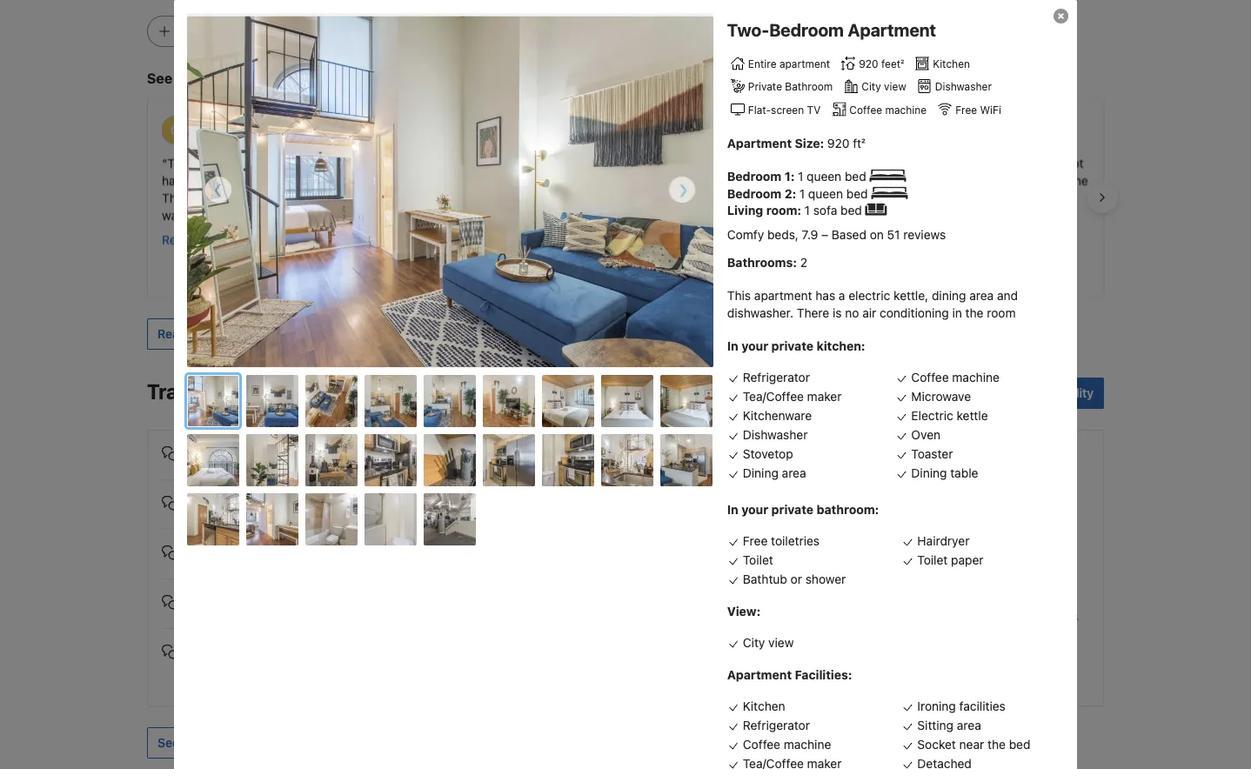Task type: vqa. For each thing, say whether or not it's contained in the screenshot.
'room' on the top right
yes



Task type: describe. For each thing, give the bounding box(es) containing it.
in your private bathroom:
[[727, 502, 879, 517]]

ft²
[[853, 136, 866, 151]]

read more for " the accommodations were great.  it was a long walk to get to the condo.
[[486, 197, 546, 211]]

private for kitchen:
[[772, 339, 814, 353]]

and up unit
[[368, 173, 389, 187]]

1 horizontal spatial questions
[[1024, 610, 1079, 624]]

see what guests loved the most:
[[147, 70, 365, 86]]

tea/coffee
[[743, 390, 804, 404]]

read more button for the location was nice in the middle of the city. it has a courtyard with amazing ponds and koi fish. they also have a nice-sized gym. the unit itself was big and welcoming.
[[162, 231, 222, 248]]

this apartment has a electric kettle, dining area and dishwasher. there is no air conditioning in the room
[[727, 288, 1018, 320]]

screen
[[771, 104, 804, 116]]

area inside this apartment has a electric kettle, dining area and dishwasher. there is no air conditioning in the room
[[970, 288, 994, 303]]

i for can i bring my pet?
[[219, 497, 222, 512]]

2 horizontal spatial read more button
[[809, 231, 870, 248]]

private for bathroom:
[[772, 502, 814, 517]]

travelers are asking
[[147, 379, 341, 404]]

photo of two-bedroom apartment #4 image
[[365, 375, 417, 427]]

facilities
[[960, 700, 1006, 714]]

photo of two-bedroom apartment #7 image
[[542, 375, 594, 427]]

photo of two-bedroom apartment #2 image
[[246, 375, 299, 427]]

photo of two-bedroom apartment #13 image
[[365, 434, 417, 487]]

table
[[951, 466, 979, 481]]

kettle
[[957, 409, 988, 423]]

no
[[845, 306, 859, 320]]

kettle,
[[894, 288, 929, 303]]

0 vertical spatial coffee machine
[[850, 104, 927, 116]]

was up with
[[240, 155, 262, 170]]

questions inside button
[[216, 736, 273, 750]]

comfy
[[727, 227, 764, 242]]

kitchen:
[[817, 339, 866, 353]]

this is a carousel with rotating slides. it displays featured reviews of the property. use the next and previous buttons to navigate. region
[[133, 91, 1118, 305]]

see for see availability
[[1008, 386, 1030, 400]]

see for see other questions (20)
[[158, 736, 179, 750]]

photo of two-bedroom apartment #22 image
[[365, 494, 417, 546]]

see for see what guests loved the most:
[[147, 70, 172, 86]]

unit
[[376, 190, 399, 204]]

sitting area
[[918, 719, 982, 733]]

guests
[[213, 70, 258, 86]]

reviews inside button
[[206, 327, 250, 341]]

sophila
[[520, 114, 565, 128]]

a inside 'button'
[[934, 564, 941, 579]]

of inside location was the best part. i believe we also got value for money spent. the responsiveness of the owners was awesome and this made our stay quite comfortable.
[[1056, 173, 1067, 187]]

all
[[190, 327, 203, 341]]

can i park there? button
[[162, 530, 438, 565]]

dining area
[[743, 466, 807, 481]]

see other questions (20)
[[158, 736, 301, 750]]

are
[[241, 379, 272, 404]]

1 queen bed for bedroom 2:
[[800, 186, 872, 201]]

0 vertical spatial kitchen
[[933, 58, 970, 70]]

read for sophila
[[486, 197, 514, 211]]

bedroom
[[770, 19, 844, 40]]

united states of america image for sophila
[[520, 134, 531, 144]]

" for great.
[[623, 173, 629, 187]]

1 vertical spatial photo of two-bedroom apartment #1 image
[[188, 376, 240, 428]]

the inside location was the best part. i believe we also got value for money spent. the responsiveness of the owners was awesome and this made our stay quite comfortable.
[[941, 173, 962, 187]]

united for carlos
[[211, 133, 243, 145]]

room
[[987, 306, 1016, 320]]

the right near
[[988, 738, 1006, 752]]

bathtub
[[743, 572, 788, 587]]

toilet for toilet
[[743, 553, 774, 568]]

swimming
[[575, 448, 631, 462]]

koi
[[392, 173, 408, 187]]

queen for bedroom 1:
[[807, 169, 842, 184]]

ironing facilities
[[918, 700, 1006, 714]]

the down the got
[[1071, 173, 1089, 187]]

bedroom 1:
[[727, 169, 798, 184]]

your for in your private kitchen:
[[742, 339, 769, 353]]

was up money
[[866, 155, 888, 170]]

0 horizontal spatial 920
[[828, 136, 850, 151]]

this
[[727, 288, 751, 303]]

was inside " the accommodations were great.  it was a long walk to get to the condo.
[[693, 155, 715, 170]]

bathtub or shower
[[743, 572, 846, 587]]

shower
[[806, 572, 846, 587]]

location was the best part. i believe we also got value for money spent. the responsiveness of the owners was awesome and this made our stay quite comfortable.
[[809, 155, 1089, 222]]

photo of two-bedroom apartment #23 image
[[424, 494, 476, 546]]

1 vertical spatial coffee machine
[[912, 371, 1000, 385]]

itself
[[403, 190, 430, 204]]

most
[[992, 610, 1021, 624]]

is there a spa?
[[519, 497, 601, 512]]

bathroom
[[785, 81, 833, 93]]

couch image
[[866, 204, 887, 216]]

bed for bedroom 1:
[[845, 169, 867, 184]]

tv
[[807, 104, 821, 116]]

the down the ponds
[[352, 190, 373, 204]]

2 vertical spatial coffee machine
[[743, 738, 832, 752]]

view:
[[727, 604, 761, 619]]

fish.
[[412, 173, 436, 187]]

photo of two-bedroom apartment #9 image
[[661, 375, 713, 427]]

has inside this apartment has a electric kettle, dining area and dishwasher. there is no air conditioning in the room
[[816, 288, 836, 303]]

united states of america for were
[[534, 133, 657, 145]]

park
[[225, 547, 250, 561]]

a inside " the accommodations were great.  it was a long walk to get to the condo.
[[718, 155, 725, 170]]

2 vertical spatial machine
[[784, 738, 832, 752]]

in for in your private kitchen:
[[727, 339, 739, 353]]

dialog dialog
[[174, 0, 1252, 769]]

view for apartment
[[884, 81, 907, 93]]

1 horizontal spatial 920
[[859, 58, 879, 70]]

apartment for apartment size: 920 ft²
[[727, 136, 792, 151]]

read for carlos
[[162, 232, 190, 246]]

read all reviews
[[158, 327, 250, 341]]

photo of two-bedroom apartment #5 image
[[424, 375, 476, 427]]

1 for bedroom 1:
[[798, 169, 804, 184]]

welcoming.
[[232, 207, 294, 222]]

this
[[959, 190, 979, 204]]

comfy beds, 7.9 –                       based on  51 reviews
[[727, 227, 946, 242]]

area for dining area
[[782, 466, 807, 481]]

entire apartment
[[748, 58, 831, 70]]

bed right near
[[1009, 738, 1031, 752]]

maker
[[807, 390, 842, 404]]

middle
[[326, 155, 364, 170]]

accommodations
[[516, 155, 612, 170]]

read all reviews button
[[147, 318, 260, 350]]

apartment facilities: ​
[[727, 668, 856, 682]]

read inside button
[[158, 327, 187, 341]]

there
[[797, 306, 830, 320]]

2 horizontal spatial to
[[978, 610, 989, 624]]

toilet for toilet paper
[[918, 553, 948, 568]]

1 for living room:
[[805, 203, 810, 218]]

asking
[[277, 379, 341, 404]]

sofa
[[814, 203, 838, 218]]

sitting
[[918, 719, 954, 733]]

can for can i park there?
[[193, 547, 215, 561]]

gym.
[[321, 190, 348, 204]]

2 horizontal spatial machine
[[953, 371, 1000, 385]]

queen for bedroom 2:
[[809, 186, 843, 201]]

carlos
[[197, 114, 235, 128]]

and inside this apartment has a electric kettle, dining area and dishwasher. there is no air conditioning in the room
[[997, 288, 1018, 303]]

socket near the bed
[[918, 738, 1031, 752]]

nigeria image
[[844, 134, 855, 144]]

bed for bedroom 2:
[[847, 186, 868, 201]]

sized
[[288, 190, 317, 204]]

1 for bedroom 2:
[[800, 186, 805, 201]]

1 vertical spatial coffee
[[912, 371, 949, 385]]

near
[[960, 738, 985, 752]]

apartment for this
[[755, 288, 813, 303]]

states for carlos
[[246, 133, 277, 145]]

is there a swimming pool?
[[519, 448, 665, 462]]

for
[[842, 173, 858, 187]]

my
[[257, 497, 274, 512]]

stay
[[1039, 190, 1062, 204]]

can for can i bring my pet?
[[193, 497, 215, 512]]

serve
[[240, 448, 271, 462]]

read more for " the location was nice in the middle of the city. it has a courtyard with amazing ponds and koi fish. they also have a nice-sized gym. the unit itself was big and welcoming.
[[162, 232, 222, 246]]

the left best at the top right
[[892, 155, 910, 170]]

2
[[801, 255, 808, 270]]

do they serve breakfast? button
[[162, 431, 438, 466]]

paper
[[951, 553, 984, 568]]

2 vertical spatial coffee
[[743, 738, 781, 752]]

bathrooms: 2
[[727, 255, 808, 270]]

" the accommodations were great.  it was a long walk to get to the condo.
[[486, 155, 752, 187]]

read more button for the accommodations were great.  it was a long walk to get to the condo.
[[486, 196, 546, 213]]

see availability
[[1008, 386, 1094, 400]]

a up welcoming.
[[249, 190, 256, 204]]

dining for dining area
[[743, 466, 779, 481]]

is there a spa? button
[[488, 480, 764, 515]]

question
[[944, 564, 994, 579]]

in inside " the location was nice in the middle of the city. it has a courtyard with amazing ponds and koi fish. they also have a nice-sized gym. the unit itself was big and welcoming.
[[292, 155, 302, 170]]

awesome
[[879, 190, 931, 204]]

dining table
[[912, 466, 979, 481]]

free toiletries
[[743, 534, 820, 549]]

" for " the location was nice in the middle of the city. it has a courtyard with amazing ponds and koi fish. they also have a nice-sized gym. the unit itself was big and welcoming.
[[162, 155, 167, 170]]

bathroom:
[[817, 502, 879, 517]]

the right 'loved'
[[301, 70, 323, 86]]

1 horizontal spatial to
[[550, 173, 562, 187]]

is
[[833, 306, 842, 320]]

we
[[1020, 155, 1036, 170]]

in your private kitchen:
[[727, 339, 866, 353]]

a inside button
[[565, 497, 571, 512]]

and inside location was the best part. i believe we also got value for money spent. the responsiveness of the owners was awesome and this made our stay quite comfortable.
[[935, 190, 956, 204]]

2 horizontal spatial read more
[[809, 232, 870, 246]]

was up comfortable. at right top
[[853, 190, 875, 204]]



Task type: locate. For each thing, give the bounding box(es) containing it.
bed for living room:
[[841, 203, 862, 218]]

0 vertical spatial queen
[[807, 169, 842, 184]]

america for great.
[[617, 133, 657, 145]]

1 horizontal spatial read more
[[486, 197, 546, 211]]

1 toilet from the left
[[743, 553, 774, 568]]

is there a swimming pool? button
[[488, 431, 764, 466]]

your
[[742, 339, 769, 353], [742, 502, 769, 517]]

got
[[1065, 155, 1084, 170]]

parking
[[277, 24, 320, 38]]

location for location was the best part. i believe we also got value for money spent. the responsiveness of the owners was awesome and this made our stay quite comfortable.
[[815, 155, 863, 170]]

the up koi
[[382, 155, 400, 170]]

photo of two-bedroom apartment #1 image
[[187, 16, 714, 367], [188, 376, 240, 428]]

photo of two-bedroom apartment #20 image
[[246, 494, 299, 546]]

1 vertical spatial can
[[193, 547, 215, 561]]

i left bring
[[219, 497, 222, 512]]

clean
[[369, 24, 401, 38]]

1 up room:
[[800, 186, 805, 201]]

0 horizontal spatial united states of america
[[211, 133, 333, 145]]

view down feet²
[[884, 81, 907, 93]]

travelers
[[147, 379, 237, 404]]

there for is there a spa?
[[532, 497, 561, 512]]

can i bring my pet? button
[[162, 480, 438, 515]]

read down big
[[162, 232, 190, 246]]

0 horizontal spatial to
[[514, 173, 525, 187]]

0 vertical spatial city
[[862, 81, 881, 93]]

were
[[616, 155, 643, 170]]

photo of two-bedroom apartment #12 image
[[306, 434, 358, 487]]

hairdryer
[[918, 534, 970, 549]]

noise
[[532, 24, 565, 38]]

1 horizontal spatial dishwasher
[[935, 81, 992, 93]]

photo of two-bedroom apartment #18 image
[[661, 434, 713, 487]]

the up the amazing
[[305, 155, 323, 170]]

1 horizontal spatial toilet
[[918, 553, 948, 568]]

1 horizontal spatial dining
[[912, 466, 947, 481]]

dining down stovetop
[[743, 466, 779, 481]]

1 vertical spatial private
[[772, 502, 814, 517]]

1 america from the left
[[293, 133, 333, 145]]

is inside button
[[519, 448, 529, 462]]

2 there from the top
[[532, 497, 561, 512]]

city down 920 feet²
[[862, 81, 881, 93]]

0 horizontal spatial read more
[[162, 232, 222, 246]]

2 horizontal spatial more
[[841, 232, 870, 246]]

read more
[[486, 197, 546, 211], [162, 232, 222, 246], [809, 232, 870, 246]]

wifi
[[980, 104, 1002, 116]]

0 vertical spatial have
[[219, 190, 246, 204]]

view for private
[[769, 636, 794, 650]]

location inside location was the best part. i believe we also got value for money spent. the responsiveness of the owners was awesome and this made our stay quite comfortable.
[[815, 155, 863, 170]]

" inside " the location was nice in the middle of the city. it has a courtyard with amazing ponds and koi fish. they also have a nice-sized gym. the unit itself was big and welcoming.
[[162, 155, 167, 170]]

1 vertical spatial is
[[519, 497, 529, 512]]

have
[[219, 190, 246, 204], [846, 610, 873, 624]]

breakfast?
[[274, 448, 333, 462]]

0 vertical spatial city view
[[862, 81, 907, 93]]

0 horizontal spatial reviews
[[206, 327, 250, 341]]

free for free wifi
[[956, 104, 978, 116]]

1 vertical spatial "
[[294, 207, 300, 222]]

see left availability
[[1008, 386, 1030, 400]]

2 america from the left
[[617, 133, 657, 145]]

0 vertical spatial 1 queen bed
[[798, 169, 870, 184]]

to right get
[[550, 173, 562, 187]]

answer
[[935, 610, 975, 624]]

photo of two-bedroom apartment #3 image
[[306, 375, 358, 427]]

1 vertical spatial have
[[846, 610, 873, 624]]

see other questions (20) button
[[147, 728, 311, 759]]

1 vertical spatial questions
[[216, 736, 273, 750]]

2 in from the top
[[727, 502, 739, 517]]

0 horizontal spatial view
[[769, 636, 794, 650]]

read for omosalewa
[[809, 232, 838, 246]]

read
[[486, 197, 514, 211], [162, 232, 190, 246], [809, 232, 838, 246], [158, 327, 187, 341]]

1 is from the top
[[519, 448, 529, 462]]

can left park
[[193, 547, 215, 561]]

to left get
[[514, 173, 525, 187]]

is for is there a swimming pool?
[[519, 448, 529, 462]]

see left "other" at the left bottom of the page
[[158, 736, 179, 750]]

1 vertical spatial 1 queen bed
[[800, 186, 872, 201]]

photo of two-bedroom apartment #15 image
[[483, 434, 535, 487]]

read more down 1 sofa bed
[[809, 232, 870, 246]]

united states of america image
[[197, 134, 207, 144], [520, 134, 531, 144]]

1 horizontal spatial coffee
[[850, 104, 883, 116]]

a up they
[[185, 173, 192, 187]]

1 vertical spatial machine
[[953, 371, 1000, 385]]

omosalewa
[[844, 114, 914, 128]]

1 left "value" at the top right of the page
[[798, 169, 804, 184]]

states up accommodations
[[570, 133, 601, 145]]

0 vertical spatial can
[[193, 497, 215, 512]]

united down sophila
[[534, 133, 567, 145]]

and right big
[[208, 207, 229, 222]]

a left long
[[718, 155, 725, 170]]

city.
[[404, 155, 427, 170]]

0 horizontal spatial questions
[[216, 736, 273, 750]]

1 queen bed for bedroom 1:
[[798, 169, 870, 184]]

2 vertical spatial area
[[957, 719, 982, 733]]

1 vertical spatial refrigerator
[[743, 719, 810, 733]]

0 vertical spatial in
[[727, 339, 739, 353]]

also up big
[[193, 190, 216, 204]]

has
[[162, 173, 182, 187], [816, 288, 836, 303]]

socket
[[918, 738, 956, 752]]

1 vertical spatial in
[[727, 502, 739, 517]]

apartment for apartment facilities: ​
[[727, 668, 792, 682]]

it right "city."
[[430, 155, 437, 170]]

reviews right "51"
[[904, 227, 946, 242]]

0 horizontal spatial free
[[743, 534, 768, 549]]

america up were
[[617, 133, 657, 145]]

facilities:
[[795, 668, 853, 682]]

machine down facilities:
[[784, 738, 832, 752]]

feet²
[[882, 58, 905, 70]]

0 horizontal spatial have
[[219, 190, 246, 204]]

photo of two-bedroom apartment #16 image
[[542, 434, 594, 487]]

0 horizontal spatial city view
[[743, 636, 794, 650]]

see
[[147, 70, 172, 86], [1008, 386, 1030, 400], [158, 736, 179, 750]]

1 vertical spatial has
[[816, 288, 836, 303]]

living
[[727, 203, 764, 218]]

0 vertical spatial refrigerator
[[743, 371, 810, 385]]

there inside button
[[532, 497, 561, 512]]

photo of two-bedroom apartment #10 image
[[187, 434, 239, 487]]

read more down big
[[162, 232, 222, 246]]

1 horizontal spatial in
[[953, 306, 963, 320]]

0 vertical spatial there
[[532, 448, 561, 462]]

" inside " the accommodations were great.  it was a long walk to get to the condo.
[[486, 155, 491, 170]]

dining
[[743, 466, 779, 481], [912, 466, 947, 481]]

stovetop
[[743, 447, 793, 461]]

2 united from the left
[[534, 133, 567, 145]]

in inside this apartment has a electric kettle, dining area and dishwasher. there is no air conditioning in the room
[[953, 306, 963, 320]]

1 horizontal spatial more
[[517, 197, 546, 211]]

has up is
[[816, 288, 836, 303]]

of right middle
[[368, 155, 379, 170]]

2 united states of america image from the left
[[520, 134, 531, 144]]

states up nice
[[246, 133, 277, 145]]

best
[[913, 155, 938, 170]]

1 horizontal spatial read more button
[[486, 196, 546, 213]]

refrigerator down apartment facilities: ​
[[743, 719, 810, 733]]

city for apartment
[[862, 81, 881, 93]]

other
[[182, 736, 213, 750]]

apartment inside this apartment has a electric kettle, dining area and dishwasher. there is no air conditioning in the room
[[755, 288, 813, 303]]

0 vertical spatial is
[[519, 448, 529, 462]]

1 private from the top
[[772, 339, 814, 353]]

location up the what
[[178, 24, 228, 38]]

can left bring
[[193, 497, 215, 512]]

apartment up dishwasher.
[[755, 288, 813, 303]]

1 vertical spatial city
[[743, 636, 765, 650]]

dishwasher for coffee machine
[[935, 81, 992, 93]]

an
[[876, 610, 890, 624]]

0 vertical spatial photo of two-bedroom apartment #1 image
[[187, 16, 714, 367]]

1 vertical spatial there
[[532, 497, 561, 512]]

1 horizontal spatial has
[[816, 288, 836, 303]]

1 vertical spatial in
[[953, 306, 963, 320]]

free for free toiletries
[[743, 534, 768, 549]]

0 vertical spatial private
[[772, 339, 814, 353]]

0 vertical spatial location
[[178, 24, 228, 38]]

1 dining from the left
[[743, 466, 779, 481]]

they
[[212, 448, 237, 462]]

ask
[[910, 564, 931, 579]]

1 vertical spatial free
[[743, 534, 768, 549]]

of up stay
[[1056, 173, 1067, 187]]

read more button down 1 sofa bed
[[809, 231, 870, 248]]

your for in your private bathroom:
[[742, 502, 769, 517]]

1 horizontal spatial united states of america
[[534, 133, 657, 145]]

there
[[532, 448, 561, 462], [532, 497, 561, 512]]

a left swimming
[[565, 448, 571, 462]]

can inside can i bring my pet? button
[[193, 497, 215, 512]]

united for sophila
[[534, 133, 567, 145]]

area down stovetop
[[782, 466, 807, 481]]

private
[[748, 81, 782, 93]]

photo of two-bedroom apartment #11 image
[[246, 434, 299, 487]]

" up they
[[162, 155, 167, 170]]

1 united states of america image from the left
[[197, 134, 207, 144]]

51
[[887, 227, 900, 242]]

1 horizontal spatial united states of america image
[[520, 134, 531, 144]]

1 horizontal spatial machine
[[886, 104, 927, 116]]

1 your from the top
[[742, 339, 769, 353]]

united states of america image down carlos
[[197, 134, 207, 144]]

city view for private
[[743, 636, 794, 650]]

0 vertical spatial dishwasher
[[935, 81, 992, 93]]

apartment size: 920 ft²
[[727, 136, 866, 151]]

there inside button
[[532, 448, 561, 462]]

room
[[450, 24, 483, 38]]

" for " the accommodations were great.  it was a long walk to get to the condo.
[[486, 155, 491, 170]]

i right "part."
[[971, 155, 974, 170]]

united states of america image down sophila
[[520, 134, 531, 144]]

united down carlos
[[211, 133, 243, 145]]

was down they
[[162, 207, 184, 222]]

the inside this apartment has a electric kettle, dining area and dishwasher. there is no air conditioning in the room
[[966, 306, 984, 320]]

1 vertical spatial 1
[[800, 186, 805, 201]]

read more button
[[486, 196, 546, 213], [162, 231, 222, 248], [809, 231, 870, 248]]

1 " from the left
[[162, 155, 167, 170]]

0 vertical spatial 1
[[798, 169, 804, 184]]

1 vertical spatial i
[[219, 497, 222, 512]]

refrigerator up tea/coffee
[[743, 371, 810, 385]]

1 horizontal spatial america
[[617, 133, 657, 145]]

2 is from the top
[[519, 497, 529, 512]]

1 horizontal spatial city
[[862, 81, 881, 93]]

1 queen bed
[[798, 169, 870, 184], [800, 186, 872, 201]]

0 vertical spatial questions
[[1024, 610, 1079, 624]]

1 left sofa
[[805, 203, 810, 218]]

photo of two-bedroom apartment #8 image
[[601, 375, 654, 427]]

0 horizontal spatial "
[[162, 155, 167, 170]]

there?
[[253, 547, 289, 561]]

0 horizontal spatial states
[[246, 133, 277, 145]]

toaster
[[912, 447, 953, 461]]

instant
[[893, 610, 931, 624]]

ask a question button
[[899, 556, 1005, 587]]

location up for
[[815, 155, 863, 170]]

is for is there a spa?
[[519, 497, 529, 512]]

nice-
[[259, 190, 288, 204]]

2 united states of america from the left
[[534, 133, 657, 145]]

1 vertical spatial 920
[[828, 136, 850, 151]]

queen up owners
[[807, 169, 842, 184]]

1 vertical spatial kitchen
[[743, 700, 786, 714]]

questions right most
[[1024, 610, 1079, 624]]

1 vertical spatial dishwasher
[[743, 428, 808, 442]]

free wifi
[[956, 104, 1002, 116]]

united states of america for was
[[211, 133, 333, 145]]

machine up the nigeria
[[886, 104, 927, 116]]

0 horizontal spatial dining
[[743, 466, 779, 481]]

read down quite
[[809, 232, 838, 246]]

see left the what
[[147, 70, 172, 86]]

0 horizontal spatial "
[[294, 207, 300, 222]]

read down walk
[[486, 197, 514, 211]]

photo of two-bedroom apartment #6 image
[[483, 375, 535, 427]]

coffee machine up microwave
[[912, 371, 1000, 385]]

1
[[798, 169, 804, 184], [800, 186, 805, 201], [805, 203, 810, 218]]

united states of america up accommodations
[[534, 133, 657, 145]]

a right ask
[[934, 564, 941, 579]]

2 your from the top
[[742, 502, 769, 517]]

of up nice
[[280, 133, 290, 145]]

microwave
[[912, 390, 971, 404]]

reviews inside the dialog 'dialog'
[[904, 227, 946, 242]]

a up is
[[839, 288, 846, 303]]

there left spa?
[[532, 497, 561, 512]]

the up they
[[167, 155, 189, 170]]

2 states from the left
[[570, 133, 601, 145]]

also inside " the location was nice in the middle of the city. it has a courtyard with amazing ponds and koi fish. they also have a nice-sized gym. the unit itself was big and welcoming.
[[193, 190, 216, 204]]

dining for dining table
[[912, 466, 947, 481]]

it right great.
[[682, 155, 690, 170]]

0 vertical spatial reviews
[[904, 227, 946, 242]]

0 horizontal spatial toilet
[[743, 553, 774, 568]]

courtyard
[[195, 173, 249, 187]]

a
[[718, 155, 725, 170], [185, 173, 192, 187], [249, 190, 256, 204], [839, 288, 846, 303], [565, 448, 571, 462], [565, 497, 571, 512], [934, 564, 941, 579]]

electric
[[912, 409, 954, 423]]

area up "room"
[[970, 288, 994, 303]]

" up walk
[[486, 155, 491, 170]]

there for is there a swimming pool?
[[532, 448, 561, 462]]

money
[[861, 173, 899, 187]]

city view for apartment
[[862, 81, 907, 93]]

living room:
[[727, 203, 805, 218]]

city view up apartment facilities: ​
[[743, 636, 794, 650]]

0 vertical spatial free
[[956, 104, 978, 116]]

has up they
[[162, 173, 182, 187]]

questions left (20)
[[216, 736, 273, 750]]

nigeria
[[858, 133, 893, 145]]

coffee machine down apartment facilities: ​
[[743, 738, 832, 752]]

is inside button
[[519, 497, 529, 512]]

there up is there a spa?
[[532, 448, 561, 462]]

0 horizontal spatial kitchen
[[743, 700, 786, 714]]

0 horizontal spatial america
[[293, 133, 333, 145]]

see inside button
[[1008, 386, 1030, 400]]

the left "room"
[[966, 306, 984, 320]]

united states of america up nice
[[211, 133, 333, 145]]

it inside " the location was nice in the middle of the city. it has a courtyard with amazing ponds and koi fish. they also have a nice-sized gym. the unit itself was big and welcoming.
[[430, 155, 437, 170]]

of up " the accommodations were great.  it was a long walk to get to the condo.
[[604, 133, 614, 145]]

2 vertical spatial i
[[219, 547, 222, 561]]

more for to
[[517, 197, 546, 211]]

kitchen up free wifi
[[933, 58, 970, 70]]

reviews right the all
[[206, 327, 250, 341]]

view
[[884, 81, 907, 93], [769, 636, 794, 650]]

was
[[240, 155, 262, 170], [693, 155, 715, 170], [866, 155, 888, 170], [853, 190, 875, 204], [162, 207, 184, 222]]

coffee machine up the nigeria
[[850, 104, 927, 116]]

it inside " the accommodations were great.  it was a long walk to get to the condo.
[[682, 155, 690, 170]]

2 private from the top
[[772, 502, 814, 517]]

1 can from the top
[[193, 497, 215, 512]]

toilet up 'bathtub'
[[743, 553, 774, 568]]

dining down toaster
[[912, 466, 947, 481]]

0 horizontal spatial location
[[178, 24, 228, 38]]

photo of two-bedroom apartment #19 image
[[187, 494, 239, 546]]

i inside button
[[219, 497, 222, 512]]

i inside 'button'
[[219, 547, 222, 561]]

1 queen bed up owners
[[798, 169, 870, 184]]

refrigerator
[[743, 371, 810, 385], [743, 719, 810, 733]]

america for nice
[[293, 133, 333, 145]]

0 vertical spatial see
[[147, 70, 172, 86]]

1 there from the top
[[532, 448, 561, 462]]

1 states from the left
[[246, 133, 277, 145]]

photo of two-bedroom apartment #21 image
[[306, 494, 358, 546]]

0 horizontal spatial dishwasher
[[743, 428, 808, 442]]

your down dishwasher.
[[742, 339, 769, 353]]

i inside location was the best part. i believe we also got value for money spent. the responsiveness of the owners was awesome and this made our stay quite comfortable.
[[971, 155, 974, 170]]

1 horizontal spatial free
[[956, 104, 978, 116]]

2 vertical spatial 1
[[805, 203, 810, 218]]

free left wifi
[[956, 104, 978, 116]]

city for private
[[743, 636, 765, 650]]

toilet down hairdryer
[[918, 553, 948, 568]]

2 refrigerator from the top
[[743, 719, 810, 733]]

bring
[[225, 497, 254, 512]]

queen up sofa
[[809, 186, 843, 201]]

dishwasher for stovetop
[[743, 428, 808, 442]]

two-bedroom apartment
[[727, 19, 937, 40]]

a inside this apartment has a electric kettle, dining area and dishwasher. there is no air conditioning in the room
[[839, 288, 846, 303]]

made
[[983, 190, 1014, 204]]

2 dining from the left
[[912, 466, 947, 481]]

read more button down big
[[162, 231, 222, 248]]

2 toilet from the left
[[918, 553, 948, 568]]

1 horizontal spatial city view
[[862, 81, 907, 93]]

1 vertical spatial reviews
[[206, 327, 250, 341]]

1 it from the left
[[430, 155, 437, 170]]

the inside " the accommodations were great.  it was a long walk to get to the condo.
[[565, 173, 583, 187]]

0 vertical spatial apartment
[[848, 19, 937, 40]]

on
[[870, 227, 884, 242]]

1 united states of america from the left
[[211, 133, 333, 145]]

was left long
[[693, 155, 715, 170]]

i left park
[[219, 547, 222, 561]]

1 horizontal spatial view
[[884, 81, 907, 93]]

can inside can i park there? 'button'
[[193, 547, 215, 561]]

also
[[1039, 155, 1062, 170], [193, 190, 216, 204]]

see inside button
[[158, 736, 179, 750]]

have inside " the location was nice in the middle of the city. it has a courtyard with amazing ponds and koi fish. they also have a nice-sized gym. the unit itself was big and welcoming.
[[219, 190, 246, 204]]

bed right "value" at the top right of the page
[[845, 169, 867, 184]]

what
[[176, 70, 209, 86]]

of inside " the location was nice in the middle of the city. it has a courtyard with amazing ponds and koi fish. they also have a nice-sized gym. the unit itself was big and welcoming.
[[368, 155, 379, 170]]

united states of america image for carlos
[[197, 134, 207, 144]]

2 it from the left
[[682, 155, 690, 170]]

in for in your private bathroom:
[[727, 502, 739, 517]]

has inside " the location was nice in the middle of the city. it has a courtyard with amazing ponds and koi fish. they also have a nice-sized gym. the unit itself was big and welcoming.
[[162, 173, 182, 187]]

ironing
[[918, 700, 956, 714]]

photo of two-bedroom apartment #17 image
[[601, 434, 654, 487]]

1 vertical spatial location
[[815, 155, 863, 170]]

1 refrigerator from the top
[[743, 371, 810, 385]]

2 " from the left
[[486, 155, 491, 170]]

apartment left facilities:
[[727, 668, 792, 682]]

920
[[859, 58, 879, 70], [828, 136, 850, 151]]

(20)
[[276, 736, 301, 750]]

" for nice
[[294, 207, 300, 222]]

1 in from the top
[[727, 339, 739, 353]]

0 vertical spatial your
[[742, 339, 769, 353]]

do they serve breakfast?
[[193, 448, 333, 462]]

queen
[[807, 169, 842, 184], [809, 186, 843, 201]]

i for can i park there?
[[219, 547, 222, 561]]

1 horizontal spatial location
[[815, 155, 863, 170]]

kitchen down apartment facilities: ​
[[743, 700, 786, 714]]

tea/coffee maker
[[743, 390, 842, 404]]

0 vertical spatial in
[[292, 155, 302, 170]]

coffee up microwave
[[912, 371, 949, 385]]

0 horizontal spatial it
[[430, 155, 437, 170]]

pool?
[[634, 448, 665, 462]]

city down view:
[[743, 636, 765, 650]]

location for location
[[178, 24, 228, 38]]

1 vertical spatial your
[[742, 502, 769, 517]]

with
[[252, 173, 276, 187]]

read more button down walk
[[486, 196, 546, 213]]

2 can from the top
[[193, 547, 215, 561]]

also inside location was the best part. i believe we also got value for money spent. the responsiveness of the owners was awesome and this made our stay quite comfortable.
[[1039, 155, 1062, 170]]

the down accommodations
[[565, 173, 583, 187]]

machine up kettle
[[953, 371, 1000, 385]]

states for sophila
[[570, 133, 601, 145]]

1 vertical spatial area
[[782, 466, 807, 481]]

long
[[728, 155, 752, 170]]

area up near
[[957, 719, 982, 733]]

it
[[430, 155, 437, 170], [682, 155, 690, 170]]

more
[[517, 197, 546, 211], [194, 232, 222, 246], [841, 232, 870, 246]]

two-
[[727, 19, 770, 40]]

more for has
[[194, 232, 222, 246]]

0 horizontal spatial machine
[[784, 738, 832, 752]]

part.
[[941, 155, 967, 170]]

apartment for entire
[[780, 58, 831, 70]]

city view down 920 feet²
[[862, 81, 907, 93]]

0 vertical spatial i
[[971, 155, 974, 170]]

1 united from the left
[[211, 133, 243, 145]]

the down "part."
[[941, 173, 962, 187]]

kitchen
[[933, 58, 970, 70], [743, 700, 786, 714]]

0 vertical spatial machine
[[886, 104, 927, 116]]

2 vertical spatial see
[[158, 736, 179, 750]]

bed up "based"
[[841, 203, 862, 218]]

nice
[[265, 155, 289, 170]]

big
[[187, 207, 205, 222]]

area for sitting area
[[957, 719, 982, 733]]

–
[[822, 227, 829, 242]]

coffee machine
[[850, 104, 927, 116], [912, 371, 1000, 385], [743, 738, 832, 752]]

in up the amazing
[[292, 155, 302, 170]]

photo of two-bedroom apartment #14 image
[[424, 434, 476, 487]]

a inside button
[[565, 448, 571, 462]]

the inside " the accommodations were great.  it was a long walk to get to the condo.
[[491, 155, 513, 170]]

1 horizontal spatial "
[[623, 173, 629, 187]]



